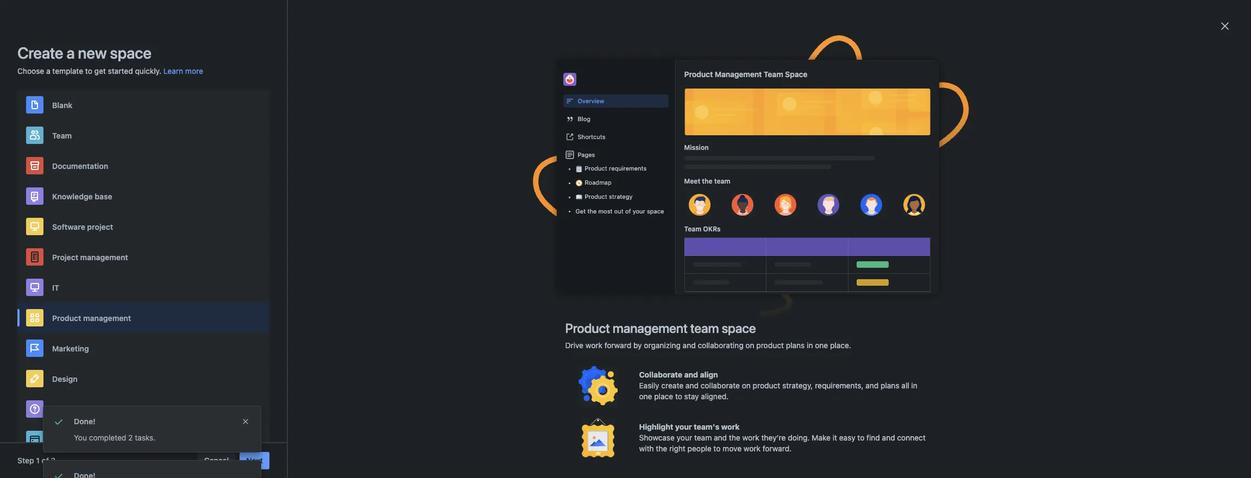Task type: vqa. For each thing, say whether or not it's contained in the screenshot.
Project management
yes



Task type: locate. For each thing, give the bounding box(es) containing it.
at the top of the page, so teammates can see your progress at a glance.
[[406, 135, 714, 157]]

plans inside product management team space drive work forward by organizing and collaborating on product plans in one place.
[[786, 341, 805, 350]]

product management
[[52, 313, 131, 323]]

they're
[[762, 433, 786, 442]]

1 vertical spatial product
[[753, 381, 781, 390]]

a left shareable
[[451, 333, 456, 342]]

plans left all at the right bottom of the page
[[881, 381, 900, 390]]

team inside highlight your team's work showcase your team and the work they're doing. make it easy to find and connect with the right people to move work forward.
[[695, 433, 712, 442]]

find
[[867, 433, 880, 442]]

in
[[516, 172, 523, 181], [803, 172, 809, 182], [803, 203, 809, 213], [803, 240, 809, 249], [588, 271, 594, 280], [803, 271, 809, 280], [644, 296, 651, 305], [803, 302, 809, 311], [803, 333, 809, 342], [807, 341, 813, 350], [803, 358, 809, 367], [912, 381, 918, 390], [803, 383, 809, 392], [803, 433, 809, 442]]

5 getting from the top
[[748, 302, 774, 311]]

overview up blog
[[578, 97, 605, 104]]

work
[[586, 341, 603, 350], [722, 422, 740, 432], [743, 433, 760, 442], [744, 444, 761, 453]]

page title icon image for at the top of the page, so teammates can see your progress at a glance.
[[733, 142, 742, 151]]

specific
[[555, 210, 582, 219]]

2 vertical spatial on
[[742, 381, 751, 390]]

or left out
[[603, 210, 611, 219]]

team up people
[[695, 433, 712, 442]]

4 getting started in confluence link from the top
[[748, 271, 851, 280]]

2 getting started in confluence link from the top
[[748, 203, 851, 213]]

you
[[649, 197, 661, 206], [628, 234, 640, 243]]

0 vertical spatial 2
[[128, 433, 133, 442]]

started for 8th page title icon
[[776, 433, 801, 442]]

a left highlighted
[[506, 197, 510, 206]]

most
[[599, 208, 613, 215]]

overview inside create a new space dialog
[[578, 97, 605, 104]]

roadmap
[[585, 179, 612, 186]]

1 vertical spatial one
[[639, 392, 653, 401]]

good left the targeted
[[437, 210, 455, 219]]

1 vertical spatial alert
[[43, 461, 261, 478]]

team for the
[[715, 177, 731, 185]]

3 getting started in confluence link from the top
[[748, 240, 851, 249]]

by
[[634, 341, 642, 350]]

on inside collaborate and align easily create and collaborate on product strategy, requirements, and plans all in one place to stay aligned.
[[742, 381, 751, 390]]

aligned.
[[701, 392, 729, 401]]

panel
[[463, 296, 483, 305]]

getting started in confluence for the getting started in confluence link for page title icon related to for a shareable link to your page or post.
[[748, 333, 851, 342]]

you down phrase.
[[628, 234, 640, 243]]

of right "top"
[[515, 135, 522, 144]]

content up "as"
[[531, 234, 558, 243]]

getting started in confluence link for leave an inline comment when viewing a page or in the editor. page title icon
[[748, 271, 851, 280]]

started inside the create a new space choose a template to get started quickly. learn more
[[108, 66, 133, 76]]

to inside the create a new space choose a template to get started quickly. learn more
[[85, 66, 92, 76]]

it
[[833, 433, 838, 442]]

started for added below the content of the page or post you are viewing; good for comments that apply to the content as a whole.'s page title icon
[[776, 240, 801, 249]]

below
[[495, 234, 516, 243]]

1 vertical spatial 2
[[51, 456, 56, 465]]

finance button
[[17, 424, 270, 455]]

to inside added below the content of the page or post you are viewing; good for comments that apply to the content as a whole.
[[482, 247, 488, 256]]

content
[[531, 234, 558, 243], [504, 247, 530, 256]]

8 getting from the top
[[748, 383, 774, 392]]

1 horizontal spatial are
[[663, 197, 674, 206]]

0 vertical spatial product
[[757, 341, 784, 350]]

product inside collaborate and align easily create and collaborate on product strategy, requirements, and plans all in one place to stay aligned.
[[753, 381, 781, 390]]

the up whole.
[[569, 234, 580, 243]]

to inside collaborate and align easily create and collaborate on product strategy, requirements, and plans all in one place to stay aligned.
[[676, 392, 683, 401]]

0 vertical spatial one
[[815, 341, 828, 350]]

management for project management
[[80, 252, 128, 262]]

you
[[74, 433, 87, 442]]

2 vertical spatial team
[[695, 433, 712, 442]]

started for leave an inline comment when viewing a page or in the editor. page title icon
[[776, 271, 801, 280]]

1 horizontal spatial good
[[686, 234, 704, 243]]

1 vertical spatial plans
[[881, 381, 900, 390]]

to left find
[[858, 433, 865, 442]]

documentation button
[[17, 151, 270, 181]]

5 getting started in confluence link from the top
[[748, 302, 851, 311]]

confluence for page title icon corresponding to added to a highlighted section of the page or post you are editing or viewing; good for targeted comments on a specific word or phrase.
[[811, 203, 851, 213]]

page inside added to a highlighted section of the page or post you are editing or viewing; good for targeted comments on a specific word or phrase.
[[603, 197, 620, 206]]

and right requirements,
[[866, 381, 879, 390]]

are
[[663, 197, 674, 206], [643, 234, 653, 243]]

product strategy
[[585, 193, 633, 200]]

when
[[494, 172, 515, 181], [499, 271, 519, 280]]

of up whole.
[[560, 234, 567, 243]]

2 vertical spatial for
[[439, 333, 449, 342]]

group containing overview
[[235, 48, 365, 146]]

you inside added below the content of the page or post you are viewing; good for comments that apply to the content as a whole.
[[628, 234, 640, 243]]

4 getting started in confluence from the top
[[748, 271, 851, 280]]

product up marketing on the bottom left
[[52, 313, 81, 323]]

tasks.
[[135, 433, 156, 442]]

collaborate
[[639, 370, 683, 379]]

to right apply
[[482, 247, 488, 256]]

:notepad_spiral: image
[[576, 166, 582, 172], [576, 166, 582, 172]]

requirements,
[[815, 381, 864, 390]]

1 vertical spatial are
[[643, 234, 653, 243]]

5 confluence from the top
[[811, 302, 851, 311]]

and up stay
[[686, 381, 699, 390]]

0 vertical spatial good
[[437, 210, 455, 219]]

page down the 'word'
[[582, 234, 599, 243]]

important
[[561, 296, 598, 305]]

4 page title icon image from the top
[[733, 241, 742, 250]]

at left "top"
[[477, 135, 485, 144]]

confluence for added below the content of the page or post you are viewing; good for comments that apply to the content as a whole.'s page title icon
[[811, 240, 851, 249]]

the up the 'word'
[[589, 197, 601, 206]]

on down highlighted
[[538, 210, 547, 219]]

for down "overview."
[[439, 333, 449, 342]]

team down blank
[[52, 131, 72, 140]]

1 vertical spatial content
[[504, 247, 530, 256]]

added up the targeted
[[472, 197, 495, 206]]

1 horizontal spatial for
[[457, 210, 466, 219]]

0 horizontal spatial at
[[477, 135, 485, 144]]

0 vertical spatial post
[[631, 197, 647, 206]]

customer
[[52, 405, 88, 414]]

comments up leave
[[406, 247, 443, 256]]

0 horizontal spatial one
[[639, 392, 653, 401]]

team
[[764, 70, 784, 79], [52, 131, 72, 140], [685, 225, 702, 233]]

8 getting started in confluence from the top
[[748, 383, 851, 392]]

7 getting from the top
[[748, 358, 774, 367]]

product left strategy,
[[753, 381, 781, 390]]

good down team okrs
[[686, 234, 704, 243]]

7 getting started in confluence from the top
[[748, 358, 851, 367]]

are left editing at the top right of page
[[663, 197, 674, 206]]

right
[[670, 444, 686, 453]]

0 horizontal spatial plans
[[786, 341, 805, 350]]

at right progress
[[699, 135, 706, 144]]

section
[[553, 197, 578, 206]]

space up quickly.
[[110, 43, 151, 62]]

work right drive
[[586, 341, 603, 350]]

editing
[[676, 197, 700, 206]]

overview up starred
[[258, 53, 291, 62]]

space up product management team space drive work forward by organizing and collaborating on product plans in one place.
[[672, 296, 694, 305]]

page title icon image for when in the editor to publish.
[[733, 173, 742, 182]]

for down okrs
[[706, 234, 716, 243]]

robinson
[[278, 185, 310, 195]]

1 vertical spatial post
[[611, 234, 626, 243]]

comments
[[500, 210, 536, 219], [406, 247, 443, 256]]

work right the move
[[744, 444, 761, 453]]

space down greg robinson link
[[287, 205, 308, 214]]

a
[[66, 43, 75, 62], [46, 66, 50, 76], [708, 135, 712, 144], [506, 197, 510, 206], [549, 210, 553, 219], [542, 247, 546, 256], [552, 271, 556, 280], [451, 333, 456, 342]]

1 alert from the top
[[43, 407, 261, 452]]

0 vertical spatial overview
[[258, 53, 291, 62]]

1 vertical spatial good
[[686, 234, 704, 243]]

see
[[630, 135, 643, 144]]

move
[[723, 444, 742, 453]]

0 horizontal spatial comments
[[406, 247, 443, 256]]

people
[[688, 444, 712, 453]]

step 1 of 2
[[17, 456, 56, 465]]

0 vertical spatial on
[[538, 210, 547, 219]]

support
[[90, 405, 119, 414]]

3 getting started in confluence from the top
[[748, 240, 851, 249]]

9 getting from the top
[[748, 433, 774, 442]]

1 horizontal spatial plans
[[881, 381, 900, 390]]

post down phrase.
[[611, 234, 626, 243]]

comments down highlighted
[[500, 210, 536, 219]]

management down project
[[80, 252, 128, 262]]

confluence for page title icon related to for a shareable link to your page or post.
[[811, 333, 851, 342]]

team inside product management team space drive work forward by organizing and collaborating on product plans in one place.
[[691, 321, 719, 336]]

1 confluence from the top
[[811, 172, 851, 182]]

stay
[[685, 392, 699, 401]]

0 vertical spatial added
[[472, 197, 495, 206]]

for inside added below the content of the page or post you are viewing; good for comments that apply to the content as a whole.
[[706, 234, 716, 243]]

0 vertical spatial comments
[[500, 210, 536, 219]]

of up get
[[580, 197, 587, 206]]

1 getting from the top
[[748, 172, 774, 182]]

or up important
[[578, 271, 586, 280]]

started
[[108, 66, 133, 76], [776, 172, 801, 182], [776, 203, 801, 213], [776, 240, 801, 249], [776, 271, 801, 280], [776, 302, 801, 311], [776, 333, 801, 342], [776, 358, 801, 367], [776, 383, 801, 392], [776, 433, 801, 442]]

1 vertical spatial comments
[[406, 247, 443, 256]]

and inside product management team space drive work forward by organizing and collaborating on product plans in one place.
[[683, 341, 696, 350]]

9 getting started in confluence from the top
[[748, 433, 851, 442]]

the left editor
[[525, 172, 537, 181]]

when in the editor to publish.
[[493, 172, 602, 181]]

1 vertical spatial team
[[691, 321, 719, 336]]

1 vertical spatial viewing;
[[656, 234, 684, 243]]

forward
[[605, 341, 632, 350]]

blog
[[578, 115, 591, 122]]

a inside added below the content of the page or post you are viewing; good for comments that apply to the content as a whole.
[[542, 247, 546, 256]]

1 horizontal spatial at
[[699, 135, 706, 144]]

1 horizontal spatial overview
[[578, 97, 605, 104]]

getting started in confluence link for page title icon for when in the editor to publish.
[[748, 172, 851, 182]]

space up 'collaborating'
[[722, 321, 756, 336]]

getting started in confluence link
[[748, 172, 851, 182], [748, 203, 851, 213], [748, 240, 851, 249], [748, 271, 851, 280], [748, 302, 851, 311], [748, 333, 851, 342], [748, 383, 851, 392], [748, 433, 851, 442]]

added inside added below the content of the page or post you are viewing; good for comments that apply to the content as a whole.
[[471, 234, 493, 243]]

can
[[615, 135, 628, 144]]

done!
[[74, 417, 96, 426]]

confluence for 8th page title icon
[[811, 433, 851, 442]]

getting started in confluence link for page title icon corresponding to added to a highlighted section of the page or post you are editing or viewing; good for targeted comments on a specific word or phrase.
[[748, 203, 851, 213]]

page up most
[[603, 197, 620, 206]]

:book: image
[[576, 194, 582, 201], [576, 194, 582, 201]]

good
[[437, 210, 455, 219], [686, 234, 704, 243]]

0 horizontal spatial are
[[643, 234, 653, 243]]

the
[[486, 135, 499, 144], [524, 135, 536, 144], [525, 172, 537, 181], [702, 177, 713, 185], [589, 197, 601, 206], [588, 208, 597, 215], [518, 234, 529, 243], [569, 234, 580, 243], [491, 247, 502, 256], [596, 271, 608, 280], [729, 433, 741, 442], [656, 444, 668, 453]]

group
[[235, 48, 365, 146]]

1 horizontal spatial you
[[649, 197, 661, 206]]

one inside collaborate and align easily create and collaborate on product strategy, requirements, and plans all in one place to stay aligned.
[[639, 392, 653, 401]]

base
[[95, 192, 112, 201]]

1 horizontal spatial comments
[[500, 210, 536, 219]]

2 horizontal spatial team
[[764, 70, 784, 79]]

management
[[80, 252, 128, 262], [83, 313, 131, 323], [613, 321, 688, 336]]

a right the viewing in the bottom left of the page
[[552, 271, 556, 280]]

progress
[[664, 135, 697, 144]]

to left get at left
[[85, 66, 92, 76]]

0 vertical spatial alert
[[43, 407, 261, 452]]

1 vertical spatial for
[[706, 234, 716, 243]]

0 vertical spatial for
[[457, 210, 466, 219]]

the down showcase
[[656, 444, 668, 453]]

2 left "tasks."
[[128, 433, 133, 442]]

and right organizing
[[683, 341, 696, 350]]

viewing
[[521, 271, 550, 280]]

new
[[78, 43, 107, 62]]

software
[[52, 222, 85, 231]]

and
[[683, 341, 696, 350], [685, 370, 698, 379], [686, 381, 699, 390], [866, 381, 879, 390], [714, 433, 727, 442], [883, 433, 896, 442]]

alert containing done!
[[43, 407, 261, 452]]

2 vertical spatial team
[[685, 225, 702, 233]]

product up drive
[[566, 321, 610, 336]]

team inside button
[[52, 131, 72, 140]]

0 vertical spatial are
[[663, 197, 674, 206]]

knowledge base
[[52, 192, 112, 201]]

0 vertical spatial content
[[531, 234, 558, 243]]

1 horizontal spatial post
[[631, 197, 647, 206]]

0 horizontal spatial team
[[52, 131, 72, 140]]

viewing; inside added below the content of the page or post you are viewing; good for comments that apply to the content as a whole.
[[656, 234, 684, 243]]

on inside product management team space drive work forward by organizing and collaborating on product plans in one place.
[[746, 341, 755, 350]]

are down get the most out of your space
[[643, 234, 653, 243]]

template
[[52, 66, 83, 76]]

and right find
[[883, 433, 896, 442]]

first
[[271, 205, 285, 214]]

the left "top"
[[486, 135, 499, 144]]

mission
[[685, 143, 709, 152]]

more
[[185, 66, 203, 76]]

the up the move
[[729, 433, 741, 442]]

team right meet
[[715, 177, 731, 185]]

to down create
[[676, 392, 683, 401]]

6 getting started in confluence from the top
[[748, 333, 851, 342]]

product down roadmap
[[585, 193, 608, 200]]

product inside product management button
[[52, 313, 81, 323]]

global element
[[7, 0, 1043, 30]]

create a new space dialog
[[0, 0, 1252, 478]]

0 horizontal spatial viewing;
[[406, 210, 435, 219]]

date
[[964, 113, 981, 122]]

project management button
[[17, 242, 270, 272]]

1 getting started in confluence link from the top
[[748, 172, 851, 182]]

team up 'collaborating'
[[691, 321, 719, 336]]

getting started in confluence link for 2nd page title icon from the bottom
[[748, 383, 851, 392]]

0 horizontal spatial overview
[[258, 53, 291, 62]]

1 page title icon image from the top
[[733, 142, 742, 151]]

6 getting started in confluence link from the top
[[748, 333, 851, 342]]

space right phrase.
[[647, 208, 664, 215]]

alert
[[43, 407, 261, 452], [43, 461, 261, 478]]

create
[[17, 43, 63, 62]]

0 horizontal spatial content
[[504, 247, 530, 256]]

3 page title icon image from the top
[[733, 204, 742, 213]]

to right element on the bottom
[[517, 296, 524, 305]]

0 horizontal spatial 2
[[51, 456, 56, 465]]

7 getting started in confluence link from the top
[[748, 383, 851, 392]]

1 horizontal spatial viewing;
[[656, 234, 684, 243]]

plans up strategy,
[[786, 341, 805, 350]]

and up the move
[[714, 433, 727, 442]]

0 horizontal spatial post
[[611, 234, 626, 243]]

1 vertical spatial overview
[[578, 97, 605, 104]]

1 horizontal spatial content
[[531, 234, 558, 243]]

1 horizontal spatial one
[[815, 341, 828, 350]]

page
[[603, 197, 620, 206], [582, 234, 599, 243], [558, 271, 576, 280], [539, 333, 557, 342]]

or down the 'word'
[[601, 234, 609, 243]]

started for page title icon corresponding to added to a highlighted section of the page or post you are editing or viewing; good for targeted comments on a specific word or phrase.
[[776, 203, 801, 213]]

on right collaborate
[[742, 381, 751, 390]]

a right progress
[[708, 135, 712, 144]]

management for product management
[[83, 313, 131, 323]]

you inside added to a highlighted section of the page or post you are editing or viewing; good for targeted comments on a specific word or phrase.
[[649, 197, 661, 206]]

comments inside added below the content of the page or post you are viewing; good for comments that apply to the content as a whole.
[[406, 247, 443, 256]]

8 getting started in confluence link from the top
[[748, 433, 851, 442]]

2 page title icon image from the top
[[733, 173, 742, 182]]

0 vertical spatial plans
[[786, 341, 805, 350]]

1 getting started in confluence from the top
[[748, 172, 851, 182]]

of inside added below the content of the page or post you are viewing; good for comments that apply to the content as a whole.
[[560, 234, 567, 243]]

management up organizing
[[613, 321, 688, 336]]

the left page,
[[524, 135, 536, 144]]

1 horizontal spatial team
[[685, 225, 702, 233]]

2 horizontal spatial for
[[706, 234, 716, 243]]

added inside added to a highlighted section of the page or post you are editing or viewing; good for targeted comments on a specific word or phrase.
[[472, 197, 495, 206]]

0 vertical spatial when
[[494, 172, 515, 181]]

0 vertical spatial you
[[649, 197, 661, 206]]

0 horizontal spatial you
[[628, 234, 640, 243]]

product up collaborate and align easily create and collaborate on product strategy, requirements, and plans all in one place to stay aligned.
[[757, 341, 784, 350]]

product for product requirements
[[585, 165, 608, 172]]

6 confluence from the top
[[811, 333, 851, 342]]

1 vertical spatial on
[[746, 341, 755, 350]]

post up phrase.
[[631, 197, 647, 206]]

4 confluence from the top
[[811, 271, 851, 280]]

overview inside overview link
[[258, 53, 291, 62]]

8 confluence from the top
[[811, 383, 851, 392]]

0 vertical spatial team
[[715, 177, 731, 185]]

page title icon image
[[733, 142, 742, 151], [733, 173, 742, 182], [733, 204, 742, 213], [733, 241, 742, 250], [733, 272, 742, 281], [733, 334, 742, 343], [733, 384, 742, 393], [733, 434, 742, 443]]

5 page title icon image from the top
[[733, 272, 742, 281]]

one down easily
[[639, 392, 653, 401]]

added for to
[[471, 234, 493, 243]]

2 getting started in confluence from the top
[[748, 203, 851, 213]]

1 vertical spatial added
[[471, 234, 493, 243]]

0 vertical spatial team
[[764, 70, 784, 79]]

0 vertical spatial viewing;
[[406, 210, 435, 219]]

5 getting started in confluence from the top
[[748, 302, 851, 311]]

leave
[[406, 271, 428, 280]]

a inside at the top of the page, so teammates can see your progress at a glance.
[[708, 135, 712, 144]]

good inside added to a highlighted section of the page or post you are editing or viewing; good for targeted comments on a specific word or phrase.
[[437, 210, 455, 219]]

word
[[584, 210, 601, 219]]

page title icon image for for a shareable link to your page or post.
[[733, 334, 742, 343]]

in inside panel element to highlight important information in your space overview.
[[644, 296, 651, 305]]

Search field
[[1045, 6, 1154, 24]]

product up roadmap
[[585, 165, 608, 172]]

product for product strategy
[[585, 193, 608, 200]]

product inside product management team space drive work forward by organizing and collaborating on product plans in one place.
[[566, 321, 610, 336]]

post inside added to a highlighted section of the page or post you are editing or viewing; good for targeted comments on a specific word or phrase.
[[631, 197, 647, 206]]

management inside product management team space drive work forward by organizing and collaborating on product plans in one place.
[[613, 321, 688, 336]]

:compass: image
[[576, 180, 582, 186], [576, 180, 582, 186]]

0 horizontal spatial good
[[437, 210, 455, 219]]

2 confluence from the top
[[811, 203, 851, 213]]

when up highlighted
[[494, 172, 515, 181]]

3 confluence from the top
[[811, 240, 851, 249]]

finance
[[52, 435, 81, 444]]

2 up success image
[[51, 456, 56, 465]]

product left management
[[685, 70, 713, 79]]

a right "as"
[[542, 247, 546, 256]]

9 confluence from the top
[[811, 433, 851, 442]]

team left okrs
[[685, 225, 702, 233]]

link
[[496, 333, 509, 342]]

product management button
[[17, 303, 270, 333]]

added up apply
[[471, 234, 493, 243]]

apps
[[268, 10, 287, 19]]

product
[[757, 341, 784, 350], [753, 381, 781, 390]]

to right 'link'
[[511, 333, 519, 342]]

for a shareable link to your page or post.
[[437, 333, 588, 342]]

when left the viewing in the bottom left of the page
[[499, 271, 519, 280]]

on right 'collaborating'
[[746, 341, 755, 350]]

6 page title icon image from the top
[[733, 334, 742, 343]]

highlighted
[[512, 197, 551, 206]]

space inside product management team space drive work forward by organizing and collaborating on product plans in one place.
[[722, 321, 756, 336]]

1 vertical spatial you
[[628, 234, 640, 243]]

1 vertical spatial team
[[52, 131, 72, 140]]

okrs
[[703, 225, 721, 233]]

you left editing at the top right of page
[[649, 197, 661, 206]]

one inside product management team space drive work forward by organizing and collaborating on product plans in one place.
[[815, 341, 828, 350]]

1 horizontal spatial 2
[[128, 433, 133, 442]]

team for team okrs
[[685, 225, 702, 233]]

on inside added to a highlighted section of the page or post you are editing or viewing; good for targeted comments on a specific word or phrase.
[[538, 210, 547, 219]]

management for product management team space drive work forward by organizing and collaborating on product plans in one place.
[[613, 321, 688, 336]]

content down below
[[504, 247, 530, 256]]

due date
[[948, 113, 981, 122]]



Task type: describe. For each thing, give the bounding box(es) containing it.
of inside added to a highlighted section of the page or post you are editing or viewing; good for targeted comments on a specific word or phrase.
[[580, 197, 587, 206]]

the inside added to a highlighted section of the page or post you are editing or viewing; good for targeted comments on a specific word or phrase.
[[589, 197, 601, 206]]

2 at from the left
[[699, 135, 706, 144]]

design
[[52, 374, 78, 383]]

get
[[94, 66, 106, 76]]

confluence for 2nd page title icon from the bottom
[[811, 383, 851, 392]]

and left align at bottom right
[[685, 370, 698, 379]]

getting started in confluence link for page title icon related to for a shareable link to your page or post.
[[748, 333, 851, 342]]

a right choose
[[46, 66, 50, 76]]

success image
[[52, 415, 65, 428]]

of right out
[[626, 208, 631, 215]]

page title icon image for added below the content of the page or post you are viewing; good for comments that apply to the content as a whole.
[[733, 241, 742, 250]]

or up get the most out of your space
[[622, 197, 629, 206]]

to inside added to a highlighted section of the page or post you are editing or viewing; good for targeted comments on a specific word or phrase.
[[497, 197, 504, 206]]

added for targeted
[[472, 197, 495, 206]]

close image
[[1219, 20, 1232, 33]]

a left specific
[[549, 210, 553, 219]]

targeted
[[468, 210, 498, 219]]

space inside the create a new space choose a template to get started quickly. learn more
[[110, 43, 151, 62]]

panel element to highlight important information in your space overview.
[[406, 296, 696, 318]]

connect
[[898, 433, 926, 442]]

project
[[87, 222, 113, 231]]

align
[[700, 370, 718, 379]]

meet the team
[[685, 177, 731, 185]]

page left drive
[[539, 333, 557, 342]]

4 getting from the top
[[748, 271, 774, 280]]

starred link
[[235, 87, 365, 107]]

next button
[[240, 452, 270, 470]]

work inside product management team space drive work forward by organizing and collaborating on product plans in one place.
[[586, 341, 603, 350]]

the right below
[[518, 234, 529, 243]]

ascending sorting icon page image
[[754, 113, 763, 122]]

viewing; inside added to a highlighted section of the page or post you are editing or viewing; good for targeted comments on a specific word or phrase.
[[406, 210, 435, 219]]

to right editor
[[563, 172, 571, 181]]

glance.
[[406, 148, 434, 157]]

team for management
[[691, 321, 719, 336]]

confluence for leave an inline comment when viewing a page or in the editor. page title icon
[[811, 271, 851, 280]]

post inside added below the content of the page or post you are viewing; good for comments that apply to the content as a whole.
[[611, 234, 626, 243]]

team for team
[[52, 131, 72, 140]]

page title icon image for added to a highlighted section of the page or post you are editing or viewing; good for targeted comments on a specific word or phrase.
[[733, 204, 742, 213]]

whole.
[[548, 247, 571, 256]]

dismiss image
[[241, 417, 250, 426]]

one for easily
[[639, 392, 653, 401]]

comment
[[462, 271, 497, 280]]

2 getting from the top
[[748, 203, 774, 213]]

getting started in confluence for page title icon corresponding to added to a highlighted section of the page or post you are editing or viewing; good for targeted comments on a specific word or phrase. the getting started in confluence link
[[748, 203, 851, 213]]

greg robinson link
[[235, 180, 365, 200]]

shortcuts
[[578, 133, 606, 140]]

meet
[[685, 177, 701, 185]]

customer support button
[[17, 394, 270, 424]]

started for page title icon related to for a shareable link to your page or post.
[[776, 333, 801, 342]]

completed
[[89, 433, 126, 442]]

of inside at the top of the page, so teammates can see your progress at a glance.
[[515, 135, 522, 144]]

to left the move
[[714, 444, 721, 453]]

0 horizontal spatial for
[[439, 333, 449, 342]]

or inside added below the content of the page or post you are viewing; good for comments that apply to the content as a whole.
[[601, 234, 609, 243]]

learn
[[164, 66, 183, 76]]

a up template
[[66, 43, 75, 62]]

getting started in confluence for the getting started in confluence link related to page title icon for when in the editor to publish.
[[748, 172, 851, 182]]

collaborate
[[701, 381, 740, 390]]

quickly.
[[135, 66, 161, 76]]

cancel
[[204, 456, 229, 465]]

space inside panel element to highlight important information in your space overview.
[[672, 296, 694, 305]]

cancel button
[[198, 452, 235, 470]]

page inside added below the content of the page or post you are viewing; good for comments that apply to the content as a whole.
[[582, 234, 599, 243]]

create
[[662, 381, 684, 390]]

pages
[[578, 151, 595, 158]]

comments inside added to a highlighted section of the page or post you are editing or viewing; good for targeted comments on a specific word or phrase.
[[500, 210, 536, 219]]

product requirements
[[585, 165, 647, 172]]

phrase.
[[613, 210, 639, 219]]

organizing
[[644, 341, 681, 350]]

2 alert from the top
[[43, 461, 261, 478]]

getting started in confluence link for added below the content of the page or post you are viewing; good for comments that apply to the content as a whole.'s page title icon
[[748, 240, 851, 249]]

an
[[430, 271, 439, 280]]

create a new space choose a template to get started quickly. learn more
[[17, 43, 203, 76]]

7 page title icon image from the top
[[733, 384, 742, 393]]

are inside added below the content of the page or post you are viewing; good for comments that apply to the content as a whole.
[[643, 234, 653, 243]]

in inside product management team space drive work forward by organizing and collaborating on product plans in one place.
[[807, 341, 813, 350]]

your inside at the top of the page, so teammates can see your progress at a glance.
[[645, 135, 662, 144]]

all
[[902, 381, 910, 390]]

getting started in confluence link for 8th page title icon
[[748, 433, 851, 442]]

product management team space
[[685, 70, 808, 79]]

teammates
[[571, 135, 613, 144]]

out
[[615, 208, 624, 215]]

2 inside create a new space dialog
[[51, 456, 56, 465]]

work up the move
[[722, 422, 740, 432]]

or right editing at the top right of page
[[702, 197, 709, 206]]

my first space link
[[235, 200, 365, 220]]

collaborate and align easily create and collaborate on product strategy, requirements, and plans all in one place to stay aligned.
[[639, 370, 918, 401]]

started for 2nd page title icon from the bottom
[[776, 383, 801, 392]]

collaborating
[[698, 341, 744, 350]]

0
[[286, 132, 290, 140]]

work left 'they're'
[[743, 433, 760, 442]]

getting started in confluence for 2nd page title icon from the bottom's the getting started in confluence link
[[748, 383, 851, 392]]

8 page title icon image from the top
[[733, 434, 742, 443]]

team okrs
[[685, 225, 721, 233]]

get the most out of your space
[[576, 208, 664, 215]]

page,
[[538, 135, 559, 144]]

3 getting from the top
[[748, 240, 774, 249]]

product for product management team space
[[685, 70, 713, 79]]

success image
[[52, 470, 65, 478]]

place.
[[831, 341, 852, 350]]

team button
[[17, 120, 270, 151]]

one for space
[[815, 341, 828, 350]]

apps button
[[265, 6, 298, 24]]

it button
[[17, 272, 270, 303]]

as
[[532, 247, 540, 256]]

space inside my first space link
[[287, 205, 308, 214]]

element
[[485, 296, 515, 305]]

top
[[500, 135, 513, 144]]

knowledge base button
[[17, 181, 270, 211]]

to inside panel element to highlight important information in your space overview.
[[517, 296, 524, 305]]

are inside added to a highlighted section of the page or post you are editing or viewing; good for targeted comments on a specific word or phrase.
[[663, 197, 674, 206]]

getting started in confluence for 4th the getting started in confluence link from the bottom of the page
[[748, 302, 851, 311]]

1 at from the left
[[477, 135, 485, 144]]

blank
[[52, 100, 73, 110]]

editor
[[539, 172, 561, 181]]

knowledge
[[52, 192, 93, 201]]

product for product management team space drive work forward by organizing and collaborating on product plans in one place.
[[566, 321, 610, 336]]

highlight your team's work showcase your team and the work they're doing. make it easy to find and connect with the right people to move work forward.
[[639, 422, 926, 453]]

learn more link
[[164, 66, 203, 77]]

for inside added to a highlighted section of the page or post you are editing or viewing; good for targeted comments on a specific word or phrase.
[[457, 210, 466, 219]]

in inside collaborate and align easily create and collaborate on product strategy, requirements, and plans all in one place to stay aligned.
[[912, 381, 918, 390]]

confluence for page title icon for when in the editor to publish.
[[811, 172, 851, 182]]

step
[[17, 456, 34, 465]]

customer support
[[52, 405, 119, 414]]

the left editor.
[[596, 271, 608, 280]]

6 getting from the top
[[748, 333, 774, 342]]

your inside panel element to highlight important information in your space overview.
[[653, 296, 670, 305]]

7 confluence from the top
[[811, 358, 851, 367]]

started for page title icon for when in the editor to publish.
[[776, 172, 801, 182]]

apps banner
[[0, 0, 1252, 30]]

my
[[258, 205, 269, 214]]

good inside added below the content of the page or post you are viewing; good for comments that apply to the content as a whole.
[[686, 234, 704, 243]]

or left the post.
[[559, 333, 567, 342]]

due
[[948, 113, 962, 122]]

easily
[[639, 381, 660, 390]]

greg robinson
[[258, 185, 310, 195]]

added below the content of the page or post you are viewing; good for comments that apply to the content as a whole.
[[406, 234, 718, 256]]

getting started in confluence for the getting started in confluence link associated with leave an inline comment when viewing a page or in the editor. page title icon
[[748, 271, 851, 280]]

page title icon image for leave an inline comment when viewing a page or in the editor.
[[733, 272, 742, 281]]

showcase
[[639, 433, 675, 442]]

the down below
[[491, 247, 502, 256]]

forward.
[[763, 444, 792, 453]]

drafts link
[[235, 107, 365, 126]]

product for product management
[[52, 313, 81, 323]]

product management team space drive work forward by organizing and collaborating on product plans in one place.
[[566, 321, 852, 350]]

drive
[[566, 341, 584, 350]]

it
[[52, 283, 59, 292]]

next
[[246, 456, 263, 465]]

design button
[[17, 364, 270, 394]]

1
[[36, 456, 40, 465]]

blank button
[[17, 90, 270, 120]]

of right 1
[[42, 456, 49, 465]]

getting started in confluence for the getting started in confluence link related to added below the content of the page or post you are viewing; good for comments that apply to the content as a whole.'s page title icon
[[748, 240, 851, 249]]

getting started in confluence for the getting started in confluence link for 8th page title icon
[[748, 433, 851, 442]]

the right meet
[[702, 177, 713, 185]]

space
[[785, 70, 808, 79]]

software project
[[52, 222, 113, 231]]

page
[[733, 113, 752, 122]]

1 vertical spatial when
[[499, 271, 519, 280]]

the right get
[[588, 208, 597, 215]]

editor.
[[610, 271, 634, 280]]

plans inside collaborate and align easily create and collaborate on product strategy, requirements, and plans all in one place to stay aligned.
[[881, 381, 900, 390]]

product inside product management team space drive work forward by organizing and collaborating on product plans in one place.
[[757, 341, 784, 350]]

page down whole.
[[558, 271, 576, 280]]

greg
[[258, 185, 276, 195]]

project
[[52, 252, 78, 262]]



